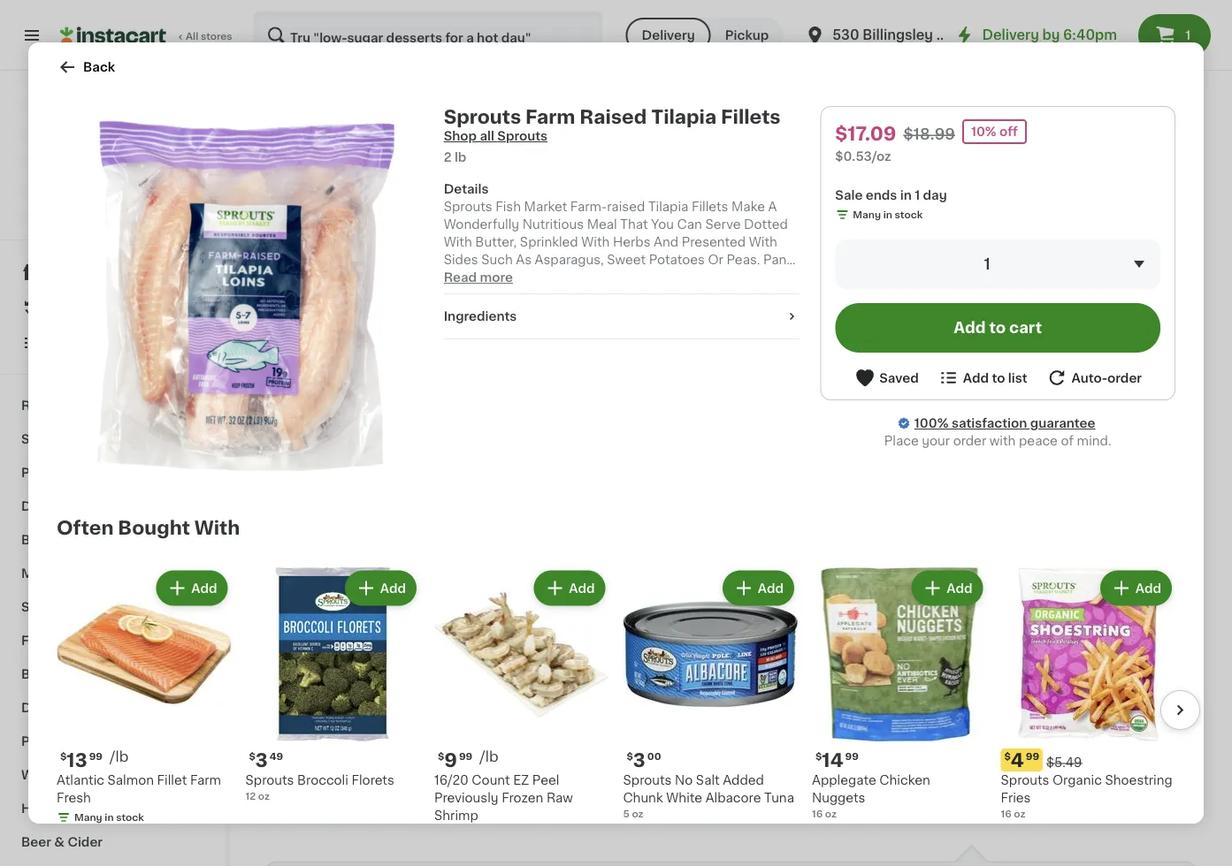 Task type: locate. For each thing, give the bounding box(es) containing it.
sprouts down 2,
[[896, 700, 944, 712]]

/lb for 13
[[110, 750, 129, 764]]

$ up the basil
[[742, 660, 748, 669]]

in up beer & cider link
[[105, 813, 114, 823]]

sprouts inside sprouts island jerk salmon meal $16.99 / lb
[[896, 700, 944, 712]]

2 16 from the left
[[1001, 810, 1011, 819]]

& for 'snacks & candy' link
[[70, 601, 81, 614]]

stock down sale ends in 1 day
[[895, 210, 923, 220]]

meat up the snacks
[[21, 568, 54, 580]]

$17.99 original price: $19.99 element for cooked
[[896, 398, 1039, 421]]

2 horizontal spatial /lb
[[1106, 657, 1125, 672]]

2 horizontal spatial shrimp
[[1113, 459, 1157, 472]]

delivery inside button
[[642, 29, 695, 42]]

2 veggie from the left
[[838, 700, 881, 712]]

saved button
[[854, 367, 919, 389]]

1 horizontal spatial order
[[1107, 372, 1142, 384]]

$ for $ 4 99 $5.49 sprouts organic shoestring fries 16 oz
[[1004, 752, 1011, 762]]

1 horizontal spatial by
[[1042, 29, 1060, 42]]

with inside sprouts cooked shrimp ring with cocktail sauce
[[974, 441, 1002, 454]]

1 horizontal spatial delivery
[[982, 29, 1039, 42]]

100% satisfaction guarantee down store
[[45, 214, 187, 224]]

1 vertical spatial ez
[[513, 775, 529, 787]]

99 right 8
[[763, 660, 776, 669]]

out up shoestring
[[1103, 746, 1120, 756]]

3 $9.99 from the left
[[624, 665, 660, 677]]

add inside add to list button
[[963, 372, 989, 384]]

veggies for black
[[466, 682, 516, 695]]

1 horizontal spatial tilapia
[[651, 107, 716, 126]]

1 $9.99 from the left
[[467, 664, 502, 677]]

sponsored badge image down bean
[[423, 752, 476, 762]]

0 horizontal spatial gluten-
[[425, 639, 463, 649]]

0 vertical spatial out
[[1103, 746, 1120, 756]]

0 horizontal spatial of
[[964, 767, 975, 776]]

lb inside sprouts farm raised atlantic salmon 2 lb
[[274, 459, 283, 468]]

1 horizontal spatial 16
[[1001, 810, 1011, 819]]

peel down mind.
[[1053, 459, 1080, 472]]

None search field
[[253, 11, 603, 60]]

0 horizontal spatial 16
[[812, 810, 823, 819]]

0 vertical spatial seafood
[[369, 93, 482, 119]]

sprouts down $ 3 49
[[245, 775, 294, 787]]

0 vertical spatial 2
[[444, 151, 451, 164]]

with right bought
[[194, 519, 240, 538]]

stock down sprouts farm raised atlantic salmon 2 lb
[[325, 476, 353, 486]]

99 inside $ 9 99
[[459, 752, 473, 762]]

sprouts farm raised atlantic salmon 2 lb
[[265, 424, 394, 468]]

product group containing 26
[[265, 248, 409, 492]]

$ for $ 13 99
[[60, 752, 67, 762]]

2 horizontal spatial vegan
[[807, 639, 839, 649]]

sprouts inside sprouts farm raised atlantic salmon 2 lb
[[265, 424, 314, 436]]

$ for $ 3 49
[[249, 752, 255, 762]]

fillet down $13.99 per pound "element"
[[157, 775, 187, 787]]

$ 7 99
[[584, 659, 617, 677]]

actual inside actual veggies sweet potato veggie burger
[[580, 682, 620, 695]]

0 horizontal spatial $9.99
[[467, 664, 502, 677]]

100% satisfaction guarantee
[[45, 214, 187, 224], [914, 417, 1095, 430]]

veggies inside actual veggies black bean veggie burger
[[466, 682, 516, 695]]

/lb up $13.99
[[1106, 657, 1125, 672]]

section
[[265, 862, 1197, 867]]

13
[[67, 751, 87, 770]]

0 vertical spatial by
[[1042, 29, 1060, 42]]

sprouts for sprouts farm raised tilapia fillets shop all sprouts 2 lb
[[444, 107, 521, 126]]

off right the 25%
[[977, 684, 992, 694]]

1 gluten- from the left
[[425, 639, 463, 649]]

12 inside sprouts broccoli florets 12 oz
[[245, 792, 256, 802]]

0 vertical spatial peel
[[1053, 459, 1080, 472]]

16 down items at bottom
[[1001, 810, 1011, 819]]

1 horizontal spatial buy
[[901, 684, 921, 694]]

$ inside $ 9 99
[[438, 752, 444, 762]]

$8.99 original price: $9.99 element
[[738, 657, 881, 680]]

2 for 17
[[265, 717, 271, 727]]

1 vertical spatial 1
[[915, 189, 920, 202]]

sprouts inside sprouts cooked shrimp ring with cocktail sauce
[[896, 424, 944, 436]]

69
[[929, 660, 942, 669]]

$13.99 per pound element
[[57, 749, 231, 772]]

actual for potato
[[580, 682, 620, 695]]

0 horizontal spatial sale
[[302, 167, 330, 180]]

1
[[1185, 29, 1191, 42], [915, 189, 920, 202], [984, 257, 990, 272]]

salmon down $29.99
[[316, 441, 363, 454]]

tilapia inside "sprouts farm raised tilapia fillets 2 lb"
[[265, 700, 306, 712]]

ingredients
[[444, 310, 517, 323]]

sprouts broccoli florets 12 oz
[[245, 775, 394, 802]]

sponsored badge image
[[423, 752, 476, 762], [580, 752, 634, 762]]

0 horizontal spatial 1
[[915, 189, 920, 202]]

off right 10%
[[999, 126, 1018, 138]]

0 horizontal spatial meat & seafood
[[21, 568, 124, 580]]

count right mind.
[[1142, 424, 1181, 436]]

of inside product group
[[964, 767, 975, 776]]

to left cart at right
[[989, 321, 1006, 336]]

pesto
[[771, 700, 807, 712]]

shrimp inside sprouts cooked shrimp ring with cocktail sauce
[[896, 441, 940, 454]]

0 horizontal spatial veggies
[[466, 682, 516, 695]]

raised up details button
[[580, 107, 647, 126]]

farm down $26.99 original price: $29.99 element
[[317, 424, 348, 436]]

1 vertical spatial buy
[[901, 684, 921, 694]]

0 horizontal spatial sponsored badge image
[[423, 752, 476, 762]]

0 vertical spatial raw
[[1083, 459, 1110, 472]]

beer & cider
[[21, 837, 103, 849]]

peel down $9.99 per pound element
[[532, 775, 559, 787]]

0 horizontal spatial out
[[945, 767, 962, 776]]

0 horizontal spatial /lb
[[110, 750, 129, 764]]

gluten- up "$ 8 99"
[[740, 639, 778, 649]]

0 horizontal spatial 17
[[275, 659, 295, 677]]

2 horizontal spatial veggie
[[838, 700, 881, 712]]

tilapia inside sprouts farm raised tilapia fillets shop all sprouts 2 lb
[[651, 107, 716, 126]]

$17.99 original price: $19.99 element for 16/20
[[1053, 398, 1197, 421]]

1 vertical spatial 100% satisfaction guarantee
[[914, 417, 1095, 430]]

farm for sprouts farm raised tilapia fillets shop all sprouts 2 lb
[[525, 107, 575, 126]]

12 left $13.99
[[1063, 659, 1083, 677]]

raw down mind.
[[1083, 459, 1110, 472]]

sprouts down $ 17 09
[[265, 682, 314, 695]]

deli
[[21, 702, 46, 715]]

deli link
[[11, 692, 215, 725]]

$ left 49
[[249, 752, 255, 762]]

$9.99 up actual veggies sweet potato veggie burger
[[624, 665, 660, 677]]

free up $8.99 original price: $9.99 element on the bottom right
[[778, 639, 800, 649]]

veggie inside atlantic sea farms basil pesto sea-veggie burger
[[838, 700, 881, 712]]

produce link
[[11, 456, 215, 490]]

buy
[[50, 302, 75, 314], [901, 684, 921, 694]]

oz down $ 3 49
[[258, 792, 270, 802]]

$18.99 left 10%
[[903, 127, 955, 142]]

likely down the $0.81/oz
[[1071, 746, 1100, 756]]

sprouts
[[497, 130, 548, 142]]

frozen right mind.
[[1121, 441, 1162, 454]]

shrimp inside the 16/20 count ez peel previously frozen raw shrimp
[[434, 810, 478, 823]]

previously inside the 16/20 count ez peel previously frozen raw shrimp
[[434, 793, 498, 805]]

chunk
[[623, 793, 663, 805]]

sprouts inside sprouts farm raised tilapia fillets shop all sprouts 2 lb
[[444, 107, 521, 126]]

many in stock inside item carousel "region"
[[74, 813, 144, 823]]

raised inside "sprouts farm raised tilapia fillets 2 lb"
[[351, 682, 394, 695]]

frozen inside $ 12 99 /lb $13.99 frozen wild sockeye salmon fillet $0.81/oz likely out of stock
[[1053, 693, 1095, 706]]

1 veggie from the left
[[458, 700, 501, 712]]

0 horizontal spatial $7.99 original price: $9.99 element
[[423, 657, 566, 680]]

frozen up bakery
[[21, 635, 64, 647]]

$ inside $ 12 99 /lb $13.99 frozen wild sockeye salmon fillet $0.81/oz likely out of stock
[[1057, 660, 1063, 669]]

fillets down $17.09 original price: $18.99 element
[[309, 700, 345, 712]]

vegan for black
[[492, 639, 524, 649]]

lb right /
[[938, 735, 947, 745]]

by
[[1042, 29, 1060, 42], [969, 565, 981, 575]]

sprouts up all
[[444, 107, 521, 126]]

2 vertical spatial atlantic
[[57, 775, 104, 787]]

oz down fries
[[1014, 810, 1025, 819]]

fillets inside "sprouts farm raised tilapia fillets 2 lb"
[[309, 700, 345, 712]]

& for meat & seafood link
[[57, 568, 67, 580]]

$ 13 99
[[60, 751, 103, 770]]

16/20 inside sprouts 16/20 count previously frozen ez peel raw shrimp
[[1105, 424, 1139, 436]]

lb inside sprouts farm raised tilapia fillets shop all sprouts 2 lb
[[455, 151, 466, 164]]

0 horizontal spatial raw
[[547, 793, 573, 805]]

oz inside sprouts broccoli florets 12 oz
[[258, 792, 270, 802]]

sprouts for sprouts broccoli florets 12 oz
[[245, 775, 294, 787]]

ez inside the 16/20 count ez peel previously frozen raw shrimp
[[513, 775, 529, 787]]

bought
[[118, 519, 190, 538]]

read
[[444, 272, 477, 284]]

2 actual from the left
[[580, 682, 620, 695]]

1 horizontal spatial previously
[[1053, 441, 1117, 454]]

1 vertical spatial to
[[992, 372, 1005, 384]]

your
[[922, 435, 950, 448]]

0 horizontal spatial $17.99 original price: $19.99 element
[[896, 398, 1039, 421]]

2 horizontal spatial $9.99
[[783, 664, 819, 677]]

99 for 7
[[603, 660, 617, 669]]

service type group
[[626, 18, 783, 53]]

stock inside item carousel "region"
[[116, 813, 144, 823]]

by inside product group
[[969, 565, 981, 575]]

likely up 'see'
[[913, 767, 943, 776]]

oz down the nuggets on the bottom of page
[[825, 810, 837, 819]]

raised for 17
[[351, 682, 394, 695]]

2 veggies from the left
[[623, 682, 673, 695]]

on sale button
[[265, 156, 345, 191]]

1 horizontal spatial guarantee
[[1030, 417, 1095, 430]]

fillets
[[721, 107, 781, 126], [309, 700, 345, 712]]

frozen inside the 16/20 count ez peel previously frozen raw shrimp
[[502, 793, 543, 805]]

0 horizontal spatial veggie
[[458, 700, 501, 712]]

raised down $17.09 original price: $18.99 element
[[351, 682, 394, 695]]

stock down "atlantic salmon fillet farm fresh"
[[116, 813, 144, 823]]

recipes
[[21, 400, 73, 412]]

/lb right $ 9 99 on the left
[[480, 750, 499, 764]]

cocktail
[[896, 459, 947, 472]]

satisfaction
[[74, 214, 134, 224], [952, 417, 1027, 430]]

hard beverages
[[21, 803, 123, 815]]

& inside 'snacks & candy' link
[[70, 601, 81, 614]]

add button for applegate chicken nuggets
[[913, 573, 981, 605]]

2 vertical spatial 2
[[265, 717, 271, 727]]

0 horizontal spatial meat
[[21, 568, 54, 580]]

again
[[89, 302, 124, 314]]

2 $7.99 original price: $9.99 element from the left
[[580, 657, 724, 680]]

fries
[[1001, 793, 1031, 805]]

0 horizontal spatial actual
[[423, 682, 463, 695]]

sprouts for sprouts 16/20 count previously frozen ez peel raw shrimp
[[1053, 424, 1102, 436]]

oz
[[258, 792, 270, 802], [632, 810, 644, 819], [825, 810, 837, 819], [1014, 810, 1025, 819]]

2 vertical spatial shrimp
[[434, 810, 478, 823]]

$ inside $ 7 99
[[584, 660, 591, 669]]

$4.99 original price: $5.49 element
[[1001, 749, 1175, 772]]

gluten- for actual
[[425, 639, 463, 649]]

1 inside field
[[984, 257, 990, 272]]

2,
[[923, 684, 932, 694]]

0 vertical spatial tilapia
[[651, 107, 716, 126]]

$ inside $ 26 99
[[269, 401, 275, 411]]

with
[[989, 435, 1016, 448]]

actual for bean
[[423, 682, 463, 695]]

add button for sprouts organic shoestring fries
[[1102, 573, 1170, 605]]

actual inside actual veggies black bean veggie burger
[[423, 682, 463, 695]]

veggie down "farms"
[[838, 700, 881, 712]]

of inside $ 12 99 /lb $13.99 frozen wild sockeye salmon fillet $0.81/oz likely out of stock
[[1122, 746, 1132, 756]]

0 horizontal spatial 3
[[255, 751, 268, 770]]

$7.99 original price: $9.99 element containing $9.99
[[423, 657, 566, 680]]

oz inside $ 4 99 $5.49 sprouts organic shoestring fries 16 oz
[[1014, 810, 1025, 819]]

farm inside sprouts farm raised atlantic salmon 2 lb
[[317, 424, 348, 436]]

sea-
[[810, 700, 838, 712]]

0 horizontal spatial by
[[969, 565, 981, 575]]

tilapia for sprouts farm raised tilapia fillets 2 lb
[[265, 700, 306, 712]]

$ for $ 9 99
[[438, 752, 444, 762]]

to for cart
[[989, 321, 1006, 336]]

fillet inside $ 12 99 /lb $13.99 frozen wild sockeye salmon fillet $0.81/oz likely out of stock
[[1103, 711, 1133, 723]]

in
[[900, 189, 912, 202], [883, 210, 892, 220], [313, 476, 322, 486], [313, 735, 322, 745], [105, 813, 114, 823]]

beverages up cider
[[55, 803, 123, 815]]

guarantee
[[136, 214, 187, 224], [1030, 417, 1095, 430]]

order up sprouts 16/20 count previously frozen ez peel raw shrimp
[[1107, 372, 1142, 384]]

1 $17.99 original price: $19.99 element from the left
[[896, 398, 1039, 421]]

atlantic
[[265, 441, 313, 454], [738, 682, 786, 695], [57, 775, 104, 787]]

1 vertical spatial raised
[[351, 424, 394, 436]]

atlantic inside "atlantic salmon fillet farm fresh"
[[57, 775, 104, 787]]

veggie inside actual veggies sweet potato veggie burger
[[625, 700, 668, 712]]

veggies left black
[[466, 682, 516, 695]]

2 $17.99 original price: $19.99 element from the left
[[1053, 398, 1197, 421]]

2 gluten-free vegan from the left
[[740, 639, 839, 649]]

$ for $ 12 99 /lb $13.99 frozen wild sockeye salmon fillet $0.81/oz likely out of stock
[[1057, 660, 1063, 669]]

$ for $ 14 99
[[815, 752, 822, 762]]

1 horizontal spatial meat
[[265, 93, 335, 119]]

burger inside actual veggies sweet potato veggie burger
[[671, 700, 713, 712]]

to
[[989, 321, 1006, 336], [992, 372, 1005, 384]]

$ for $ 8 99
[[742, 660, 748, 669]]

it
[[78, 302, 86, 314]]

atlantic inside sprouts farm raised atlantic salmon 2 lb
[[265, 441, 313, 454]]

lb inside sprouts island jerk salmon meal $16.99 / lb
[[938, 735, 947, 745]]

1 vertical spatial likely
[[913, 767, 943, 776]]

$9.99 up actual veggies black bean veggie burger on the bottom of page
[[467, 664, 502, 677]]

0 horizontal spatial tilapia
[[265, 700, 306, 712]]

stock up shoestring
[[1135, 746, 1163, 756]]

530 billingsley road
[[832, 29, 972, 42]]

previously down $ 9 99 on the left
[[434, 793, 498, 805]]

delivery right road
[[982, 29, 1039, 42]]

0 vertical spatial 16/20
[[1105, 424, 1139, 436]]

0 horizontal spatial satisfaction
[[74, 214, 134, 224]]

tilapia down $ 17 09
[[265, 700, 306, 712]]

2 down shop
[[444, 151, 451, 164]]

0 vertical spatial order
[[1107, 372, 1142, 384]]

1 veggies from the left
[[466, 682, 516, 695]]

burger down sweet
[[671, 700, 713, 712]]

1 16 from the left
[[812, 810, 823, 819]]

2 free from the left
[[778, 639, 800, 649]]

veggies inside actual veggies sweet potato veggie burger
[[623, 682, 673, 695]]

sprouts inside sprouts 16/20 count previously frozen ez peel raw shrimp
[[1053, 424, 1102, 436]]

0 vertical spatial with
[[974, 441, 1002, 454]]

0 horizontal spatial likely
[[913, 767, 943, 776]]

sponsored badge image for bean
[[423, 752, 476, 762]]

/lb inside $9.99 per pound element
[[480, 750, 499, 764]]

product group containing 9
[[434, 567, 609, 825]]

farm inside "sprouts farm raised tilapia fillets 2 lb"
[[317, 682, 348, 695]]

$9.99 for 8
[[783, 664, 819, 677]]

salmon up the $0.81/oz
[[1053, 711, 1100, 723]]

salmon inside "atlantic salmon fillet farm fresh"
[[107, 775, 154, 787]]

0 vertical spatial fillet
[[1103, 711, 1133, 723]]

add button for 16/20 count ez peel previously frozen raw shrimp
[[535, 573, 604, 605]]

burger inside actual veggies black bean veggie burger
[[504, 700, 546, 712]]

$ inside $ 17 09
[[269, 660, 275, 669]]

ring
[[943, 441, 971, 454]]

product group containing 18
[[896, 506, 1039, 816]]

billingsley
[[862, 29, 933, 42]]

sprouts inside $ 4 99 $5.49 sprouts organic shoestring fries 16 oz
[[1001, 775, 1049, 787]]

gluten-free vegan up actual veggies black bean veggie burger on the bottom of page
[[425, 639, 524, 649]]

1 horizontal spatial 12
[[1063, 659, 1083, 677]]

sprouts for sprouts cooked shrimp ring with cocktail sauce
[[896, 424, 944, 436]]

many down 'fresh'
[[74, 813, 102, 823]]

weight
[[984, 565, 1017, 575]]

1 3 from the left
[[255, 751, 268, 770]]

product group
[[265, 248, 409, 492], [423, 248, 566, 488], [580, 248, 724, 488], [738, 248, 881, 488], [896, 248, 1039, 488], [1053, 248, 1197, 488], [423, 506, 566, 766], [580, 506, 724, 766], [738, 506, 881, 763], [896, 506, 1039, 816], [57, 567, 231, 829], [245, 567, 420, 804], [434, 567, 609, 825], [623, 567, 798, 822], [812, 567, 987, 843], [1001, 567, 1175, 822]]

1 horizontal spatial $17.99 original price: $19.99 element
[[1053, 398, 1197, 421]]

99 for 9
[[459, 752, 473, 762]]

1 horizontal spatial shrimp
[[896, 441, 940, 454]]

vegan up black
[[492, 639, 524, 649]]

sprouts for sprouts brands
[[21, 433, 71, 446]]

99 inside $ 4 99 $5.49 sprouts organic shoestring fries 16 oz
[[1026, 752, 1039, 762]]

2 vertical spatial raised
[[351, 682, 394, 695]]

satisfaction up place your order with peace of mind.
[[952, 417, 1027, 430]]

1 vegan from the left
[[492, 639, 524, 649]]

2 sponsored badge image from the left
[[580, 752, 634, 762]]

eggs
[[72, 501, 104, 513]]

1 horizontal spatial /lb
[[480, 750, 499, 764]]

$ inside $ 13 99
[[60, 752, 67, 762]]

1 actual from the left
[[423, 682, 463, 695]]

on sale
[[280, 167, 330, 180]]

0 vertical spatial sale
[[302, 167, 330, 180]]

likely
[[1071, 746, 1100, 756], [913, 767, 943, 776]]

0 horizontal spatial fillets
[[309, 700, 345, 712]]

to for list
[[992, 372, 1005, 384]]

free for sea
[[778, 639, 800, 649]]

with
[[974, 441, 1002, 454], [194, 519, 240, 538]]

100% satisfaction guarantee link
[[914, 415, 1095, 432]]

1 free from the left
[[463, 639, 485, 649]]

1 gluten-free vegan from the left
[[425, 639, 524, 649]]

3 veggie from the left
[[625, 700, 668, 712]]

sprouts for sprouts farm raised tilapia fillets 2 lb
[[265, 682, 314, 695]]

satisfaction down 'everyday store prices'
[[74, 214, 134, 224]]

market
[[145, 176, 189, 188]]

ez down $9.99 per pound element
[[513, 775, 529, 787]]

sprouts for sprouts island jerk salmon meal $16.99 / lb
[[896, 700, 944, 712]]

many in stock down sprouts farm raised atlantic salmon 2 lb
[[283, 476, 353, 486]]

item carousel region
[[57, 560, 1200, 867]]

2 vegan from the left
[[807, 639, 839, 649]]

1 horizontal spatial out
[[1103, 746, 1120, 756]]

tilapia down delivery button
[[651, 107, 716, 126]]

0 horizontal spatial buy
[[50, 302, 75, 314]]

2 up 49
[[265, 717, 271, 727]]

99 up "wild"
[[1085, 660, 1099, 669]]

3 for sprouts no salt added chunk white albacore tuna
[[633, 751, 645, 770]]

3 left 49
[[255, 751, 268, 770]]

burger for sweet
[[671, 700, 713, 712]]

lb down 26
[[274, 459, 283, 468]]

salmon up "$16.99"
[[896, 718, 942, 730]]

buy left 'it'
[[50, 302, 75, 314]]

/lb for 9
[[480, 750, 499, 764]]

many in stock up beer & cider link
[[74, 813, 144, 823]]

off
[[999, 126, 1018, 138], [977, 684, 992, 694]]

99 right 7
[[603, 660, 617, 669]]

16
[[812, 810, 823, 819], [1001, 810, 1011, 819]]

gluten- up bean
[[425, 639, 463, 649]]

2 inside "sprouts farm raised tilapia fillets 2 lb"
[[265, 717, 271, 727]]

1 horizontal spatial sponsored badge image
[[580, 752, 634, 762]]

1 vertical spatial of
[[1122, 746, 1132, 756]]

1 vertical spatial 100%
[[914, 417, 949, 430]]

100% down everyday
[[45, 214, 72, 224]]

frozen
[[1121, 441, 1162, 454], [21, 635, 64, 647], [1053, 693, 1095, 706], [502, 793, 543, 805]]

of
[[1061, 435, 1074, 448], [1122, 746, 1132, 756], [964, 767, 975, 776]]

all stores link
[[60, 11, 233, 60]]

2 horizontal spatial atlantic
[[738, 682, 786, 695]]

1 horizontal spatial off
[[999, 126, 1018, 138]]

farm
[[525, 107, 575, 126], [317, 424, 348, 436], [317, 682, 348, 695], [190, 775, 221, 787]]

1 vertical spatial fillet
[[157, 775, 187, 787]]

1 sponsored badge image from the left
[[423, 752, 476, 762]]

vegan
[[492, 639, 524, 649], [807, 639, 839, 649], [582, 639, 614, 649]]

$7.99 original price: $9.99 element
[[423, 657, 566, 680], [580, 657, 724, 680]]

1 horizontal spatial of
[[1061, 435, 1074, 448]]

100% satisfaction guarantee inside button
[[45, 214, 187, 224]]

add
[[369, 263, 395, 275], [526, 263, 552, 275], [684, 263, 710, 275], [841, 263, 867, 275], [1157, 263, 1182, 275], [954, 321, 986, 336], [963, 372, 989, 384], [191, 582, 217, 595], [380, 582, 406, 595], [569, 582, 595, 595], [758, 582, 784, 595], [947, 582, 972, 595], [1135, 582, 1161, 595]]

veggie inside actual veggies black bean veggie burger
[[458, 700, 501, 712]]

2 inside sprouts farm raised atlantic salmon 2 lb
[[265, 459, 271, 468]]

raised inside sprouts farm raised tilapia fillets shop all sprouts 2 lb
[[580, 107, 647, 126]]

1 inside button
[[1185, 29, 1191, 42]]

1 vertical spatial previously
[[434, 793, 498, 805]]

sprouts brands
[[21, 433, 120, 446]]

salmon inside sprouts island jerk salmon meal $16.99 / lb
[[896, 718, 942, 730]]

gluten-free vegan for sea
[[740, 639, 839, 649]]

0 vertical spatial 100%
[[45, 214, 72, 224]]

$ 14 99
[[815, 751, 859, 770]]

sprouts inside sprouts no salt added chunk white albacore tuna 5 oz
[[623, 775, 672, 787]]

0 vertical spatial satisfaction
[[74, 214, 134, 224]]

sprouts island jerk salmon meal $16.99 / lb
[[896, 700, 1015, 745]]

100% inside button
[[45, 214, 72, 224]]

sprouts no salt added chunk white albacore tuna 5 oz
[[623, 775, 794, 819]]

meat
[[265, 93, 335, 119], [21, 568, 54, 580]]

2 $9.99 from the left
[[783, 664, 819, 677]]

99 inside $ 7 99
[[603, 660, 617, 669]]

2 3 from the left
[[633, 751, 645, 770]]

salmon down $13.99 per pound "element"
[[107, 775, 154, 787]]

$ inside $ 3 49
[[249, 752, 255, 762]]

broccoli
[[297, 775, 348, 787]]

snacks & candy link
[[11, 591, 215, 624]]

1 vertical spatial 12
[[245, 792, 256, 802]]

raw down $9.99 per pound element
[[547, 793, 573, 805]]

2 vertical spatial 1
[[984, 257, 990, 272]]

buy left 2,
[[901, 684, 921, 694]]

$ down bean
[[438, 752, 444, 762]]

0 horizontal spatial atlantic
[[57, 775, 104, 787]]

$ 18 69
[[899, 659, 942, 677]]

in inside item carousel "region"
[[105, 813, 114, 823]]

farm for sprouts farm raised atlantic salmon 2 lb
[[317, 424, 348, 436]]

0 vertical spatial previously
[[1053, 441, 1117, 454]]

$ inside $ 4 99 $5.49 sprouts organic shoestring fries 16 oz
[[1004, 752, 1011, 762]]

25%
[[954, 684, 975, 694]]

0 horizontal spatial guarantee
[[136, 214, 187, 224]]

0 horizontal spatial previously
[[434, 793, 498, 805]]

sprouts for sprouts no salt added chunk white albacore tuna 5 oz
[[623, 775, 672, 787]]

2 horizontal spatial 1
[[1185, 29, 1191, 42]]

& for beer & cider link
[[54, 837, 65, 849]]

sale
[[302, 167, 330, 180], [835, 189, 863, 202]]

prepared foods
[[21, 736, 122, 748]]

/lb inside $13.99 per pound "element"
[[110, 750, 129, 764]]

1 vertical spatial off
[[977, 684, 992, 694]]

& inside beer & cider link
[[54, 837, 65, 849]]

sprouts up chunk
[[623, 775, 672, 787]]

& left eggs
[[59, 501, 69, 513]]

in down sale ends in 1 day
[[883, 210, 892, 220]]

meal
[[945, 718, 975, 730]]

$9.99 per pound element
[[434, 749, 609, 772]]

seafood up shop
[[369, 93, 482, 119]]

99 right '14'
[[845, 752, 859, 762]]

$ inside $ 3 00
[[627, 752, 633, 762]]

burger down black
[[504, 700, 546, 712]]

fillets inside sprouts farm raised tilapia fillets shop all sprouts 2 lb
[[721, 107, 781, 126]]

sprouts inside "sprouts farm raised tilapia fillets 2 lb"
[[265, 682, 314, 695]]

1 $7.99 original price: $9.99 element from the left
[[423, 657, 566, 680]]

2 gluten- from the left
[[740, 639, 778, 649]]

$7.99 original price: $9.99 element up actual veggies black bean veggie burger on the bottom of page
[[423, 657, 566, 680]]

seafood up candy
[[70, 568, 124, 580]]

hard beverages link
[[11, 792, 215, 826]]

each (est.)
[[949, 657, 1025, 672]]

sale left ends
[[835, 189, 863, 202]]

$ right (est.)
[[1057, 660, 1063, 669]]

satisfaction inside button
[[74, 214, 134, 224]]

farm inside sprouts farm raised tilapia fillets shop all sprouts 2 lb
[[525, 107, 575, 126]]

1 vertical spatial 2
[[265, 459, 271, 468]]

lb inside "sprouts farm raised tilapia fillets 2 lb"
[[274, 717, 283, 727]]

$17.99 original price: $19.99 element
[[896, 398, 1039, 421], [1053, 398, 1197, 421]]

$ for $ 17 09
[[269, 660, 275, 669]]

atlantic up the basil
[[738, 682, 786, 695]]

$9.99 for 7
[[624, 665, 660, 677]]

$7.99 original price: $9.99 element containing 7
[[580, 657, 724, 680]]

buy inside product group
[[901, 684, 921, 694]]

all
[[480, 130, 494, 142]]

17 inside $17.09 original price: $18.99 element
[[275, 659, 295, 677]]

vegan for farms
[[807, 639, 839, 649]]

100%
[[45, 214, 72, 224], [914, 417, 949, 430]]

0 vertical spatial meat & seafood
[[265, 93, 482, 119]]

free for veggies
[[463, 639, 485, 649]]

6:40pm
[[1063, 29, 1117, 42]]

1 vertical spatial 16/20
[[434, 775, 469, 787]]

1 vertical spatial satisfaction
[[952, 417, 1027, 430]]

veggie
[[458, 700, 501, 712], [838, 700, 881, 712], [625, 700, 668, 712]]

1 horizontal spatial 3
[[633, 751, 645, 770]]

1 horizontal spatial $7.99 original price: $9.99 element
[[580, 657, 724, 680]]

16/20
[[1105, 424, 1139, 436], [434, 775, 469, 787]]

back button
[[57, 57, 115, 78]]

stock
[[895, 210, 923, 220], [325, 476, 353, 486], [325, 735, 353, 745], [1135, 746, 1163, 756], [977, 767, 1005, 776], [116, 813, 144, 823]]

to left list
[[992, 372, 1005, 384]]

$ down prepared foods
[[60, 752, 67, 762]]

& inside dairy & eggs link
[[59, 501, 69, 513]]

delivery left pickup button
[[642, 29, 695, 42]]

17
[[906, 400, 925, 419], [1063, 400, 1083, 419], [275, 659, 295, 677]]

0 horizontal spatial gluten-free vegan
[[425, 639, 524, 649]]

0 horizontal spatial seafood
[[70, 568, 124, 580]]

$ inside $ 14 99
[[815, 752, 822, 762]]

frozen down $9.99 per pound element
[[502, 793, 543, 805]]

of left mind.
[[1061, 435, 1074, 448]]



Task type: describe. For each thing, give the bounding box(es) containing it.
oz inside 'applegate chicken nuggets 16 oz'
[[825, 810, 837, 819]]

get
[[934, 684, 951, 694]]

sockeye
[[1128, 693, 1182, 706]]

applegate
[[812, 775, 876, 787]]

delivery for delivery by 6:40pm
[[982, 29, 1039, 42]]

0 vertical spatial off
[[999, 126, 1018, 138]]

details button
[[444, 180, 799, 198]]

add to list
[[963, 372, 1027, 384]]

saved
[[879, 372, 919, 384]]

shrimp inside sprouts 16/20 count previously frozen ez peel raw shrimp
[[1113, 459, 1157, 472]]

hard
[[21, 803, 52, 815]]

likely inside $ 12 99 /lb $13.99 frozen wild sockeye salmon fillet $0.81/oz likely out of stock
[[1071, 746, 1100, 756]]

prepared foods link
[[11, 725, 215, 759]]

0 vertical spatial beverages
[[21, 534, 89, 547]]

order inside button
[[1107, 372, 1142, 384]]

99 for 12
[[1085, 660, 1099, 669]]

product group containing 7
[[580, 506, 724, 766]]

sprouts farm raised tilapia fillets image
[[71, 120, 422, 472]]

in down sprouts farm raised atlantic salmon 2 lb
[[313, 476, 322, 486]]

salmon inside $ 12 99 /lb $13.99 frozen wild sockeye salmon fillet $0.81/oz likely out of stock
[[1053, 711, 1100, 723]]

beer
[[21, 837, 51, 849]]

stock left 4
[[977, 767, 1005, 776]]

fillets for sprouts farm raised tilapia fillets shop all sprouts 2 lb
[[721, 107, 781, 126]]

fillets for sprouts farm raised tilapia fillets 2 lb
[[309, 700, 345, 712]]

$ 4 99 $5.49 sprouts organic shoestring fries 16 oz
[[1001, 751, 1172, 819]]

/lb inside $ 12 99 /lb $13.99 frozen wild sockeye salmon fillet $0.81/oz likely out of stock
[[1106, 657, 1125, 672]]

add button for atlantic salmon fillet farm fresh
[[158, 573, 226, 605]]

16/20 inside the 16/20 count ez peel previously frozen raw shrimp
[[434, 775, 469, 787]]

product group containing $9.99
[[423, 506, 566, 766]]

wine
[[21, 769, 53, 782]]

8
[[748, 659, 761, 677]]

49
[[270, 752, 283, 762]]

add button for sprouts no salt added chunk white albacore tuna
[[724, 573, 792, 605]]

peel inside the 16/20 count ez peel previously frozen raw shrimp
[[532, 775, 559, 787]]

(est.)
[[988, 657, 1025, 672]]

burger inside atlantic sea farms basil pesto sea-veggie burger
[[738, 718, 780, 730]]

16 inside 'applegate chicken nuggets 16 oz'
[[812, 810, 823, 819]]

eligible
[[938, 795, 985, 807]]

10%
[[971, 126, 996, 138]]

0 vertical spatial of
[[1061, 435, 1074, 448]]

stock down "sprouts farm raised tilapia fillets 2 lb" at bottom
[[325, 735, 353, 745]]

cost
[[945, 565, 966, 575]]

out inside $ 12 99 /lb $13.99 frozen wild sockeye salmon fillet $0.81/oz likely out of stock
[[1103, 746, 1120, 756]]

$ for $ 18 69
[[899, 660, 906, 669]]

gluten- for atlantic
[[740, 639, 778, 649]]

see eligible items button
[[896, 786, 1039, 816]]

99 for 8
[[763, 660, 776, 669]]

auto-order
[[1072, 372, 1142, 384]]

cooked
[[947, 424, 996, 436]]

1 vertical spatial meat & seafood
[[21, 568, 124, 580]]

product group containing 8
[[738, 506, 881, 763]]

count inside sprouts 16/20 count previously frozen ez peel raw shrimp
[[1142, 424, 1181, 436]]

1 horizontal spatial meat & seafood
[[265, 93, 482, 119]]

cider
[[68, 837, 103, 849]]

1 vertical spatial with
[[194, 519, 240, 538]]

$13.99
[[1106, 675, 1147, 688]]

delivery by 6:40pm
[[982, 29, 1117, 42]]

99 for 14
[[845, 752, 859, 762]]

sprouts for sprouts farmers market
[[36, 176, 86, 188]]

stock inside $ 12 99 /lb $13.99 frozen wild sockeye salmon fillet $0.81/oz likely out of stock
[[1135, 746, 1163, 756]]

all stores
[[186, 31, 232, 41]]

farm inside "atlantic salmon fillet farm fresh"
[[190, 775, 221, 787]]

raised for 26
[[351, 424, 394, 436]]

sprouts brands link
[[11, 423, 215, 456]]

farm for sprouts farm raised tilapia fillets 2 lb
[[317, 682, 348, 695]]

$17.09 $18.99
[[835, 124, 955, 143]]

09
[[296, 660, 310, 669]]

everyday store prices link
[[53, 195, 173, 209]]

sweet
[[676, 682, 715, 695]]

often bought with
[[57, 519, 240, 538]]

ends
[[866, 189, 897, 202]]

peace
[[1019, 435, 1058, 448]]

buy for buy 2, get 25% off
[[901, 684, 921, 694]]

many down sprouts farm raised atlantic salmon 2 lb
[[283, 476, 311, 486]]

$ 3 49
[[249, 751, 283, 770]]

cart
[[1009, 321, 1042, 336]]

white
[[666, 793, 702, 805]]

17 for sprouts cooked shrimp ring with cocktail sauce
[[906, 400, 925, 419]]

guarantee inside button
[[136, 214, 187, 224]]

delivery for delivery
[[642, 29, 695, 42]]

0 horizontal spatial order
[[953, 435, 986, 448]]

ez inside sprouts 16/20 count previously frozen ez peel raw shrimp
[[1165, 441, 1181, 454]]

$0.53/oz
[[835, 150, 891, 163]]

1 field
[[835, 240, 1160, 289]]

1 vertical spatial guarantee
[[1030, 417, 1095, 430]]

salmon inside sprouts farm raised atlantic salmon 2 lb
[[316, 441, 363, 454]]

16 inside $ 4 99 $5.49 sprouts organic shoestring fries 16 oz
[[1001, 810, 1011, 819]]

sale inside button
[[302, 167, 330, 180]]

$7.99 original price: $9.99 element for black
[[423, 657, 566, 680]]

many up 49
[[283, 735, 311, 745]]

farms
[[815, 682, 853, 695]]

auto-
[[1072, 372, 1107, 384]]

2 inside sprouts farm raised tilapia fillets shop all sprouts 2 lb
[[444, 151, 451, 164]]

1 horizontal spatial 100% satisfaction guarantee
[[914, 417, 1095, 430]]

sea
[[789, 682, 812, 695]]

raw inside sprouts 16/20 count previously frozen ez peel raw shrimp
[[1083, 459, 1110, 472]]

1 vertical spatial seafood
[[70, 568, 124, 580]]

place
[[884, 435, 919, 448]]

$18.99 inside $17.09 $18.99
[[903, 127, 955, 142]]

burger for black
[[504, 700, 546, 712]]

back
[[83, 61, 115, 73]]

$ 12 99 /lb $13.99 frozen wild sockeye salmon fillet $0.81/oz likely out of stock
[[1053, 657, 1182, 756]]

5
[[623, 810, 630, 819]]

17 for sprouts 16/20 count previously frozen ez peel raw shrimp
[[1063, 400, 1083, 419]]

buy for buy it again
[[50, 302, 75, 314]]

& for dairy & eggs link
[[59, 501, 69, 513]]

add button for sprouts 16/20 count previously frozen ez peel raw shrimp
[[1123, 253, 1191, 285]]

product group containing 4
[[1001, 567, 1175, 822]]

100% satisfaction guarantee button
[[28, 209, 198, 226]]

shop
[[444, 130, 477, 142]]

frozen inside sprouts 16/20 count previously frozen ez peel raw shrimp
[[1121, 441, 1162, 454]]

10% off
[[971, 126, 1018, 138]]

many in stock down "sprouts farm raised tilapia fillets 2 lb" at bottom
[[283, 735, 353, 745]]

99 for 4
[[1026, 752, 1039, 762]]

0 vertical spatial meat
[[265, 93, 335, 119]]

fillet inside "atlantic salmon fillet farm fresh"
[[157, 775, 187, 787]]

raw inside the 16/20 count ez peel previously frozen raw shrimp
[[547, 793, 573, 805]]

all
[[186, 31, 198, 41]]

atlantic for 13
[[57, 775, 104, 787]]

$17.09 original price: $18.99 element
[[265, 657, 409, 680]]

in down "sprouts farm raised tilapia fillets 2 lb" at bottom
[[313, 735, 322, 745]]

beer & cider link
[[11, 826, 215, 860]]

$ 9 99
[[438, 751, 473, 770]]

foods
[[83, 736, 122, 748]]

$18.69 each (estimated) element
[[896, 657, 1039, 680]]

out inside product group
[[945, 767, 962, 776]]

fresh
[[57, 793, 91, 805]]

dairy & eggs
[[21, 501, 104, 513]]

jerk
[[988, 700, 1015, 712]]

product group containing 13
[[57, 567, 231, 829]]

veggie for sweet
[[625, 700, 668, 712]]

sponsored badge image for potato
[[580, 752, 634, 762]]

mind.
[[1077, 435, 1111, 448]]

1 horizontal spatial seafood
[[369, 93, 482, 119]]

added
[[723, 775, 764, 787]]

candy
[[84, 601, 126, 614]]

$26.99 original price: $29.99 element
[[265, 398, 409, 421]]

wild
[[1098, 693, 1125, 706]]

add to list button
[[937, 367, 1027, 389]]

1 horizontal spatial satisfaction
[[952, 417, 1027, 430]]

previously inside sprouts 16/20 count previously frozen ez peel raw shrimp
[[1053, 441, 1117, 454]]

add inside add to cart button
[[954, 321, 986, 336]]

brands
[[74, 433, 120, 446]]

99 for 13
[[89, 752, 103, 762]]

$0.81/oz
[[1053, 728, 1095, 738]]

1 vertical spatial beverages
[[55, 803, 123, 815]]

many down ends
[[853, 210, 881, 220]]

tilapia for sprouts farm raised tilapia fillets shop all sprouts 2 lb
[[651, 107, 716, 126]]

$ 26 99
[[269, 400, 315, 419]]

beverages link
[[11, 524, 215, 557]]

99 for 26
[[302, 401, 315, 411]]

3 vegan from the left
[[582, 639, 614, 649]]

sauce
[[950, 459, 989, 472]]

/
[[931, 735, 935, 745]]

see
[[911, 795, 935, 807]]

sprouts farmers market
[[36, 176, 189, 188]]

$ for $ 3 00
[[627, 752, 633, 762]]

in right ends
[[900, 189, 912, 202]]

actual veggies black bean veggie burger
[[423, 682, 553, 712]]

delivery by 6:40pm link
[[954, 25, 1117, 46]]

potato
[[580, 700, 622, 712]]

list
[[1008, 372, 1027, 384]]

ingredients button
[[444, 308, 799, 325]]

add button for sprouts farm raised atlantic salmon
[[335, 253, 403, 285]]

& up on sale button
[[341, 93, 363, 119]]

count inside the 16/20 count ez peel previously frozen raw shrimp
[[472, 775, 510, 787]]

produce
[[21, 467, 75, 479]]

530
[[832, 29, 859, 42]]

sprouts farmers market logo image
[[74, 92, 152, 170]]

many inside item carousel "region"
[[74, 813, 102, 823]]

dairy
[[21, 501, 56, 513]]

veggies for sweet
[[623, 682, 673, 695]]

sprouts for sprouts farm raised atlantic salmon 2 lb
[[265, 424, 314, 436]]

peel inside sprouts 16/20 count previously frozen ez peel raw shrimp
[[1053, 459, 1080, 472]]

1 vertical spatial $18.99
[[317, 664, 359, 677]]

road
[[936, 29, 972, 42]]

3 for sprouts broccoli florets
[[255, 751, 268, 770]]

18
[[906, 659, 927, 677]]

12 inside $ 12 99 /lb $13.99 frozen wild sockeye salmon fillet $0.81/oz likely out of stock
[[1063, 659, 1083, 677]]

2 for 26
[[265, 459, 271, 468]]

instacart logo image
[[60, 25, 166, 46]]

everyday
[[53, 197, 100, 207]]

$7.99 original price: $9.99 element for sweet
[[580, 657, 724, 680]]

final cost by weight
[[918, 565, 1017, 575]]

gluten-free vegan for veggies
[[425, 639, 524, 649]]

details
[[444, 183, 489, 195]]

oz inside sprouts no salt added chunk white albacore tuna 5 oz
[[632, 810, 644, 819]]

many in stock down sale ends in 1 day
[[853, 210, 923, 220]]

veggie for black
[[458, 700, 501, 712]]

$ for $ 26 99
[[269, 401, 275, 411]]

snacks
[[21, 601, 67, 614]]

$ for $ 7 99
[[584, 660, 591, 669]]

16/20 count ez peel previously frozen raw shrimp
[[434, 775, 573, 823]]

$12.99 per pound original price: $13.99 element
[[1053, 657, 1197, 691]]

1 horizontal spatial sale
[[835, 189, 863, 202]]

add button for sprouts broccoli florets
[[346, 573, 415, 605]]

everyday store prices
[[53, 197, 162, 207]]

florets
[[352, 775, 394, 787]]

atlantic for 8
[[738, 682, 786, 695]]

product group containing 14
[[812, 567, 987, 843]]

0 horizontal spatial off
[[977, 684, 992, 694]]



Task type: vqa. For each thing, say whether or not it's contained in the screenshot.
$ inside the $ 3 49
yes



